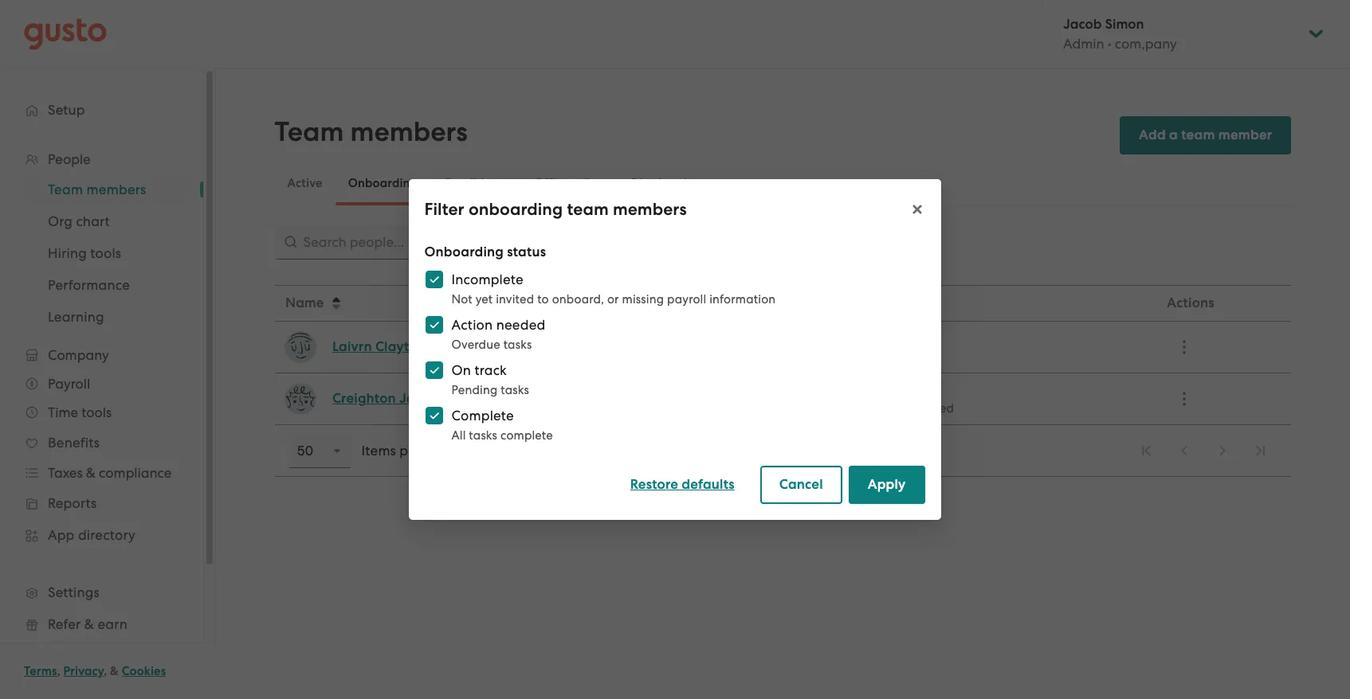 Task type: describe. For each thing, give the bounding box(es) containing it.
filter onboarding team members
[[425, 199, 687, 220]]

add a team member button
[[1120, 116, 1292, 155]]

active button
[[275, 164, 335, 202]]

restore
[[631, 477, 679, 493]]

cancel
[[780, 477, 824, 493]]

to
[[538, 293, 550, 307]]

pending
[[452, 383, 498, 398]]

onboarding status
[[425, 244, 547, 261]]

active
[[287, 176, 323, 191]]

items per page
[[362, 443, 459, 459]]

account menu element
[[1043, 0, 1327, 68]]

overdue tasks
[[452, 338, 532, 352]]

offboarding
[[534, 176, 606, 191]]

restore defaults
[[631, 477, 735, 493]]

on track
[[452, 363, 507, 379]]

clayton
[[375, 339, 425, 356]]

laivrn clayton link
[[332, 338, 425, 357]]

overdue
[[452, 338, 501, 352]]

team
[[275, 116, 344, 148]]

start
[[640, 295, 671, 312]]

page
[[425, 443, 459, 459]]

on
[[452, 363, 472, 379]]

yet
[[476, 293, 493, 307]]

2 , from the left
[[104, 665, 107, 679]]

cancel button
[[761, 466, 843, 505]]

started
[[914, 402, 954, 416]]

team members tab list
[[275, 161, 1292, 206]]

information
[[710, 293, 776, 307]]

candidates
[[443, 176, 509, 191]]

onboarding button
[[335, 164, 431, 202]]

defaults
[[682, 477, 735, 493]]

complete
[[501, 429, 554, 443]]

items
[[362, 443, 396, 459]]

Incomplete checkbox
[[417, 262, 452, 297]]

self onboarding not started
[[802, 402, 954, 416]]

all
[[452, 429, 466, 443]]

not
[[452, 293, 473, 307]]

tasks for needed
[[504, 338, 532, 352]]

restore defaults button
[[612, 466, 754, 505]]

per
[[400, 443, 421, 459]]

add
[[1139, 127, 1166, 144]]

action needed
[[452, 317, 546, 333]]

track
[[475, 363, 507, 379]]

On track checkbox
[[417, 353, 452, 388]]

laivrn
[[332, 339, 372, 356]]

offboarding button
[[521, 164, 618, 202]]

needed
[[497, 317, 546, 333]]

cookies
[[122, 665, 166, 679]]

cookies button
[[122, 663, 166, 682]]

status
[[508, 244, 547, 261]]

grid containing name
[[275, 285, 1292, 426]]

invited
[[496, 293, 535, 307]]

a
[[1170, 127, 1178, 144]]

name
[[285, 295, 324, 312]]

not yet invited to onboard, or missing payroll information
[[452, 293, 776, 307]]

all tasks complete
[[452, 429, 554, 443]]

complete
[[452, 408, 514, 424]]

terms link
[[24, 665, 57, 679]]

page navigation element
[[275, 425, 1292, 478]]

self
[[802, 402, 822, 416]]

2 vertical spatial tasks
[[469, 429, 498, 443]]



Task type: vqa. For each thing, say whether or not it's contained in the screenshot.
Filter onboarding team members
yes



Task type: locate. For each thing, give the bounding box(es) containing it.
apply button
[[849, 466, 926, 505]]

0 horizontal spatial members
[[350, 116, 468, 148]]

1 vertical spatial tasks
[[501, 383, 530, 398]]

team inside onboarding people filters dialog
[[568, 199, 609, 220]]

tasks for track
[[501, 383, 530, 398]]

apply
[[868, 477, 906, 493]]

add a team member
[[1139, 127, 1273, 144]]

,
[[57, 665, 60, 679], [104, 665, 107, 679]]

1 vertical spatial onboarding
[[425, 244, 504, 261]]

tasks down the complete
[[469, 429, 498, 443]]

creighton james link
[[332, 390, 441, 409]]

onboarding people filters dialog
[[409, 179, 942, 521]]

or
[[608, 293, 620, 307]]

candidates button
[[431, 164, 521, 202]]

onboard,
[[553, 293, 605, 307]]

dismissed
[[631, 176, 687, 191]]

terms
[[24, 665, 57, 679]]

onboarding up status
[[469, 199, 563, 220]]

tasks down track
[[501, 383, 530, 398]]

onboarding down team members
[[348, 176, 418, 191]]

team down offboarding
[[568, 199, 609, 220]]

members inside onboarding people filters dialog
[[613, 199, 687, 220]]

1 horizontal spatial onboarding
[[425, 244, 504, 261]]

onboarding inside dialog
[[425, 244, 504, 261]]

list
[[1129, 434, 1279, 469]]

Search people... field
[[275, 225, 613, 260]]

team members
[[275, 116, 468, 148]]

1 horizontal spatial ,
[[104, 665, 107, 679]]

onboarding left not
[[825, 402, 890, 416]]

Action needed checkbox
[[417, 308, 452, 343]]

team for onboarding
[[568, 199, 609, 220]]

onboarding for filter
[[469, 199, 563, 220]]

missing
[[623, 293, 665, 307]]

onboarding for onboarding
[[348, 176, 418, 191]]

pending tasks
[[452, 383, 530, 398]]

0 vertical spatial members
[[350, 116, 468, 148]]

laivrn clayton
[[332, 339, 425, 356]]

payroll
[[668, 293, 707, 307]]

, left "&"
[[104, 665, 107, 679]]

james
[[399, 391, 441, 407]]

0 horizontal spatial onboarding
[[469, 199, 563, 220]]

privacy
[[63, 665, 104, 679]]

list inside page navigation element
[[1129, 434, 1279, 469]]

1 vertical spatial onboarding
[[825, 402, 890, 416]]

Complete checkbox
[[417, 399, 452, 434]]

tasks down needed
[[504, 338, 532, 352]]

members
[[350, 116, 468, 148], [613, 199, 687, 220]]

home image
[[24, 18, 107, 50]]

member
[[1219, 127, 1273, 144]]

0 horizontal spatial ,
[[57, 665, 60, 679]]

, left privacy link
[[57, 665, 60, 679]]

not
[[893, 402, 911, 416]]

1 vertical spatial team
[[568, 199, 609, 220]]

onboarding for onboarding status
[[425, 244, 504, 261]]

onboarding for self
[[825, 402, 890, 416]]

0 horizontal spatial team
[[568, 199, 609, 220]]

dismissed button
[[618, 164, 700, 202]]

&
[[110, 665, 119, 679]]

onboarding up incomplete
[[425, 244, 504, 261]]

laivrn clayton's avatar image
[[284, 332, 316, 364]]

onboarding
[[469, 199, 563, 220], [825, 402, 890, 416]]

0 vertical spatial onboarding
[[348, 176, 418, 191]]

creighton james
[[332, 391, 441, 407]]

1 horizontal spatial team
[[1182, 127, 1215, 144]]

privacy link
[[63, 665, 104, 679]]

terms , privacy , & cookies
[[24, 665, 166, 679]]

0 horizontal spatial onboarding
[[348, 176, 418, 191]]

onboarding
[[348, 176, 418, 191], [425, 244, 504, 261]]

creighton james's avatar image
[[284, 383, 316, 415]]

onboarding inside dialog
[[469, 199, 563, 220]]

0 vertical spatial team
[[1182, 127, 1215, 144]]

1 horizontal spatial members
[[613, 199, 687, 220]]

grid
[[275, 285, 1292, 426]]

members down dismissed
[[613, 199, 687, 220]]

team right a
[[1182, 127, 1215, 144]]

tasks
[[504, 338, 532, 352], [501, 383, 530, 398], [469, 429, 498, 443]]

creighton
[[332, 391, 396, 407]]

incomplete
[[452, 272, 524, 288]]

start button
[[630, 287, 772, 320]]

team
[[1182, 127, 1215, 144], [568, 199, 609, 220]]

members up onboarding button
[[350, 116, 468, 148]]

name button
[[276, 287, 629, 320]]

filter
[[425, 199, 465, 220]]

1 , from the left
[[57, 665, 60, 679]]

team for a
[[1182, 127, 1215, 144]]

1 vertical spatial members
[[613, 199, 687, 220]]

0 vertical spatial onboarding
[[469, 199, 563, 220]]

1 horizontal spatial onboarding
[[825, 402, 890, 416]]

onboarding inside button
[[348, 176, 418, 191]]

team inside add a team member button
[[1182, 127, 1215, 144]]

0 vertical spatial tasks
[[504, 338, 532, 352]]

action
[[452, 317, 493, 333]]



